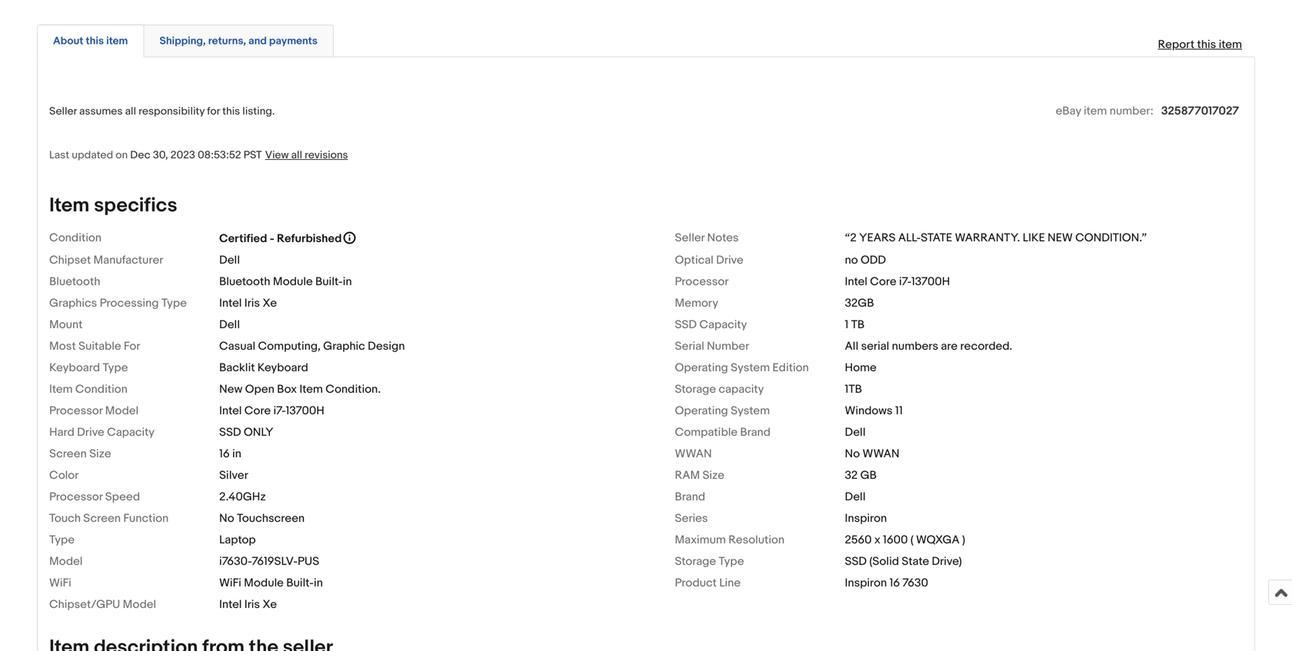 Task type: locate. For each thing, give the bounding box(es) containing it.
13700h down state
[[912, 275, 951, 289]]

inspiron down "(solid"
[[845, 577, 887, 591]]

2 wwan from the left
[[863, 447, 900, 461]]

0 vertical spatial all
[[125, 105, 136, 118]]

condition.
[[326, 383, 381, 397]]

1 horizontal spatial size
[[703, 469, 725, 483]]

this for report
[[1198, 38, 1217, 52]]

system for operating system edition
[[731, 361, 770, 375]]

1 horizontal spatial wifi
[[219, 577, 241, 591]]

2 horizontal spatial this
[[1198, 38, 1217, 52]]

in up silver
[[232, 447, 241, 461]]

1 horizontal spatial wwan
[[863, 447, 900, 461]]

item for about this item
[[106, 35, 128, 48]]

1 inspiron from the top
[[845, 512, 887, 526]]

0 horizontal spatial built-
[[286, 577, 314, 591]]

built- for bluetooth module built-in
[[315, 275, 343, 289]]

edition
[[773, 361, 809, 375]]

1 vertical spatial system
[[731, 404, 770, 418]]

2 system from the top
[[731, 404, 770, 418]]

0 vertical spatial i7-
[[900, 275, 912, 289]]

seller
[[49, 105, 77, 118], [675, 231, 705, 245]]

1 horizontal spatial seller
[[675, 231, 705, 245]]

storage capacity
[[675, 383, 764, 397]]

view
[[265, 149, 289, 162]]

1 horizontal spatial no
[[845, 447, 860, 461]]

operating
[[675, 361, 729, 375], [675, 404, 729, 418]]

1 vertical spatial capacity
[[107, 426, 155, 440]]

screen size
[[49, 447, 111, 461]]

1 vertical spatial drive
[[77, 426, 104, 440]]

item down the last
[[49, 194, 90, 218]]

processor for processor model
[[49, 404, 103, 418]]

08:53:52
[[198, 149, 241, 162]]

drive for hard
[[77, 426, 104, 440]]

2 vertical spatial model
[[123, 598, 156, 612]]

2 wifi from the left
[[219, 577, 241, 591]]

all right assumes at left
[[125, 105, 136, 118]]

16 up silver
[[219, 447, 230, 461]]

chipset/gpu model
[[49, 598, 156, 612]]

touch screen function
[[49, 512, 169, 526]]

xe for graphics processing type
[[263, 297, 277, 310]]

about
[[53, 35, 83, 48]]

0 vertical spatial in
[[343, 275, 352, 289]]

1 vertical spatial module
[[244, 577, 284, 591]]

1 horizontal spatial drive
[[716, 253, 744, 267]]

1 vertical spatial iris
[[244, 598, 260, 612]]

1 horizontal spatial in
[[314, 577, 323, 591]]

ssd
[[675, 318, 697, 332], [219, 426, 241, 440], [845, 555, 867, 569]]

condition
[[49, 231, 102, 245], [75, 383, 128, 397]]

tab list
[[37, 22, 1256, 57]]

item right ebay
[[1084, 104, 1108, 118]]

wwan
[[675, 447, 712, 461], [863, 447, 900, 461]]

0 horizontal spatial 16
[[219, 447, 230, 461]]

iris down bluetooth module built-in
[[244, 297, 260, 310]]

i7-
[[900, 275, 912, 289], [274, 404, 286, 418]]

built- down refurbished
[[315, 275, 343, 289]]

0 horizontal spatial i7-
[[274, 404, 286, 418]]

bluetooth for bluetooth module built-in
[[219, 275, 270, 289]]

operating for operating system edition
[[675, 361, 729, 375]]

processor speed
[[49, 490, 140, 504]]

processing
[[100, 297, 159, 310]]

size down the hard drive capacity
[[89, 447, 111, 461]]

1 vertical spatial processor
[[49, 404, 103, 418]]

inspiron up 2560
[[845, 512, 887, 526]]

keyboard up box
[[258, 361, 308, 375]]

x
[[875, 534, 881, 547]]

1 horizontal spatial built-
[[315, 275, 343, 289]]

inspiron
[[845, 512, 887, 526], [845, 577, 887, 591]]

intel up the 32gb
[[845, 275, 868, 289]]

xe
[[263, 297, 277, 310], [263, 598, 277, 612]]

core up only
[[244, 404, 271, 418]]

0 vertical spatial system
[[731, 361, 770, 375]]

1 horizontal spatial intel core i7-13700h
[[845, 275, 951, 289]]

2 horizontal spatial item
[[1219, 38, 1243, 52]]

drive down notes
[[716, 253, 744, 267]]

core for processor model
[[244, 404, 271, 418]]

seller up optical
[[675, 231, 705, 245]]

0 vertical spatial ssd
[[675, 318, 697, 332]]

ram size
[[675, 469, 725, 483]]

7630
[[903, 577, 929, 591]]

ssd for ssd capacity
[[675, 318, 697, 332]]

13700h
[[912, 275, 951, 289], [286, 404, 325, 418]]

2 intel iris xe from the top
[[219, 598, 277, 612]]

iris for chipset/gpu model
[[244, 598, 260, 612]]

ssd for ssd (solid state drive)
[[845, 555, 867, 569]]

memory
[[675, 297, 719, 310]]

0 vertical spatial built-
[[315, 275, 343, 289]]

0 horizontal spatial intel core i7-13700h
[[219, 404, 325, 418]]

0 vertical spatial drive
[[716, 253, 744, 267]]

backlit
[[219, 361, 255, 375]]

processor down item condition
[[49, 404, 103, 418]]

13700h down 'new open box item condition.' at the left bottom of the page
[[286, 404, 325, 418]]

this right about
[[86, 35, 104, 48]]

0 vertical spatial operating
[[675, 361, 729, 375]]

condition up processor model at the left of page
[[75, 383, 128, 397]]

1 horizontal spatial ssd
[[675, 318, 697, 332]]

this right for
[[222, 105, 240, 118]]

0 vertical spatial no
[[845, 447, 860, 461]]

no odd
[[845, 253, 886, 267]]

1 vertical spatial ssd
[[219, 426, 241, 440]]

system down capacity in the bottom right of the page
[[731, 404, 770, 418]]

storage
[[675, 383, 716, 397], [675, 555, 716, 569]]

in down pus
[[314, 577, 323, 591]]

2560
[[845, 534, 872, 547]]

0 vertical spatial core
[[870, 275, 897, 289]]

1 iris from the top
[[244, 297, 260, 310]]

seller left assumes at left
[[49, 105, 77, 118]]

type
[[161, 297, 187, 310], [103, 361, 128, 375], [49, 534, 75, 547], [719, 555, 744, 569]]

wifi down i7630-
[[219, 577, 241, 591]]

seller assumes all responsibility for this listing.
[[49, 105, 275, 118]]

0 horizontal spatial drive
[[77, 426, 104, 440]]

2 horizontal spatial ssd
[[845, 555, 867, 569]]

item for item condition
[[49, 383, 73, 397]]

model
[[105, 404, 139, 418], [49, 555, 83, 569], [123, 598, 156, 612]]

intel down new
[[219, 404, 242, 418]]

capacity down processor model at the left of page
[[107, 426, 155, 440]]

1 vertical spatial built-
[[286, 577, 314, 591]]

1 vertical spatial operating
[[675, 404, 729, 418]]

1 horizontal spatial brand
[[741, 426, 771, 440]]

0 horizontal spatial item
[[106, 35, 128, 48]]

color
[[49, 469, 79, 483]]

item for report this item
[[1219, 38, 1243, 52]]

optical
[[675, 253, 714, 267]]

2 vertical spatial ssd
[[845, 555, 867, 569]]

maximum resolution
[[675, 534, 785, 547]]

i7- down box
[[274, 404, 286, 418]]

1 vertical spatial no
[[219, 512, 234, 526]]

13700h for processor
[[912, 275, 951, 289]]

0 horizontal spatial brand
[[675, 490, 706, 504]]

no up 32
[[845, 447, 860, 461]]

keyboard
[[49, 361, 100, 375], [258, 361, 308, 375]]

1 horizontal spatial 13700h
[[912, 275, 951, 289]]

dell down the windows
[[845, 426, 866, 440]]

1 horizontal spatial all
[[291, 149, 302, 162]]

screen up color
[[49, 447, 87, 461]]

inspiron 16 7630
[[845, 577, 929, 591]]

0 vertical spatial intel iris xe
[[219, 297, 277, 310]]

bluetooth module built-in
[[219, 275, 352, 289]]

0 horizontal spatial no
[[219, 512, 234, 526]]

maximum
[[675, 534, 726, 547]]

1 horizontal spatial i7-
[[900, 275, 912, 289]]

processor up touch at the left bottom of page
[[49, 490, 103, 504]]

0 vertical spatial xe
[[263, 297, 277, 310]]

chipset
[[49, 253, 91, 267]]

casual computing, graphic design
[[219, 340, 405, 354]]

built- down pus
[[286, 577, 314, 591]]

intel core i7-13700h down "open"
[[219, 404, 325, 418]]

0 vertical spatial module
[[273, 275, 313, 289]]

model up the hard drive capacity
[[105, 404, 139, 418]]

no up laptop
[[219, 512, 234, 526]]

1 intel iris xe from the top
[[219, 297, 277, 310]]

1 vertical spatial core
[[244, 404, 271, 418]]

2 vertical spatial in
[[314, 577, 323, 591]]

operating for operating system
[[675, 404, 729, 418]]

most suitable for
[[49, 340, 140, 354]]

1 bluetooth from the left
[[49, 275, 100, 289]]

item inside button
[[106, 35, 128, 48]]

2 vertical spatial processor
[[49, 490, 103, 504]]

1 horizontal spatial this
[[222, 105, 240, 118]]

product
[[675, 577, 717, 591]]

operating down serial number
[[675, 361, 729, 375]]

1 system from the top
[[731, 361, 770, 375]]

0 vertical spatial condition
[[49, 231, 102, 245]]

processor up memory
[[675, 275, 729, 289]]

wwan up ram
[[675, 447, 712, 461]]

dell for mount
[[219, 318, 240, 332]]

in for bluetooth module built-in
[[343, 275, 352, 289]]

intel for chipset/gpu model
[[219, 598, 242, 612]]

size right ram
[[703, 469, 725, 483]]

drive
[[716, 253, 744, 267], [77, 426, 104, 440]]

item for item specifics
[[49, 194, 90, 218]]

intel iris xe down "wifi module built-in"
[[219, 598, 277, 612]]

storage up 'operating system'
[[675, 383, 716, 397]]

1 wwan from the left
[[675, 447, 712, 461]]

system up capacity in the bottom right of the page
[[731, 361, 770, 375]]

all serial numbers are recorded.
[[845, 340, 1013, 354]]

core down odd
[[870, 275, 897, 289]]

core for processor
[[870, 275, 897, 289]]

item down keyboard type
[[49, 383, 73, 397]]

bluetooth up graphics
[[49, 275, 100, 289]]

0 horizontal spatial core
[[244, 404, 271, 418]]

2 inspiron from the top
[[845, 577, 887, 591]]

1 horizontal spatial 16
[[890, 577, 900, 591]]

0 horizontal spatial size
[[89, 447, 111, 461]]

(solid
[[870, 555, 900, 569]]

1 operating from the top
[[675, 361, 729, 375]]

0 vertical spatial storage
[[675, 383, 716, 397]]

brand up series
[[675, 490, 706, 504]]

no wwan
[[845, 447, 900, 461]]

0 horizontal spatial capacity
[[107, 426, 155, 440]]

item
[[106, 35, 128, 48], [1219, 38, 1243, 52], [1084, 104, 1108, 118]]

intel down i7630-
[[219, 598, 242, 612]]

ssd up serial
[[675, 318, 697, 332]]

intel for graphics processing type
[[219, 297, 242, 310]]

intel for processor model
[[219, 404, 242, 418]]

model down touch at the left bottom of page
[[49, 555, 83, 569]]

iris for graphics processing type
[[244, 297, 260, 310]]

0 horizontal spatial this
[[86, 35, 104, 48]]

all
[[125, 105, 136, 118], [291, 149, 302, 162]]

xe down bluetooth module built-in
[[263, 297, 277, 310]]

0 vertical spatial capacity
[[700, 318, 747, 332]]

1 tb
[[845, 318, 865, 332]]

1 vertical spatial i7-
[[274, 404, 286, 418]]

0 vertical spatial model
[[105, 404, 139, 418]]

i7- for processor
[[900, 275, 912, 289]]

condition up the chipset
[[49, 231, 102, 245]]

1 horizontal spatial bluetooth
[[219, 275, 270, 289]]

1 horizontal spatial keyboard
[[258, 361, 308, 375]]

i7- down all-
[[900, 275, 912, 289]]

home
[[845, 361, 877, 375]]

2 operating from the top
[[675, 404, 729, 418]]

screen down the processor speed
[[83, 512, 121, 526]]

module down certified - refurbished
[[273, 275, 313, 289]]

processor model
[[49, 404, 139, 418]]

compatible
[[675, 426, 738, 440]]

number
[[707, 340, 750, 354]]

2 horizontal spatial in
[[343, 275, 352, 289]]

intel iris xe down bluetooth module built-in
[[219, 297, 277, 310]]

0 vertical spatial intel core i7-13700h
[[845, 275, 951, 289]]

ebay
[[1056, 104, 1082, 118]]

1 keyboard from the left
[[49, 361, 100, 375]]

drive down processor model at the left of page
[[77, 426, 104, 440]]

capacity
[[719, 383, 764, 397]]

bluetooth down "certified"
[[219, 275, 270, 289]]

new
[[219, 383, 243, 397]]

ssd down 2560
[[845, 555, 867, 569]]

brand down 'operating system'
[[741, 426, 771, 440]]

drive for optical
[[716, 253, 744, 267]]

0 vertical spatial 16
[[219, 447, 230, 461]]

in up the graphic
[[343, 275, 352, 289]]

in for wifi module built-in
[[314, 577, 323, 591]]

model right chipset/gpu
[[123, 598, 156, 612]]

0 vertical spatial brand
[[741, 426, 771, 440]]

this right report
[[1198, 38, 1217, 52]]

system for operating system
[[731, 404, 770, 418]]

xe down "wifi module built-in"
[[263, 598, 277, 612]]

2 bluetooth from the left
[[219, 275, 270, 289]]

1 vertical spatial size
[[703, 469, 725, 483]]

0 vertical spatial processor
[[675, 275, 729, 289]]

dell down 32
[[845, 490, 866, 504]]

0 vertical spatial size
[[89, 447, 111, 461]]

ssd only
[[219, 426, 274, 440]]

intel core i7-13700h for processor
[[845, 275, 951, 289]]

intel core i7-13700h down odd
[[845, 275, 951, 289]]

processor for processor
[[675, 275, 729, 289]]

0 vertical spatial seller
[[49, 105, 77, 118]]

intel up casual
[[219, 297, 242, 310]]

capacity up number
[[700, 318, 747, 332]]

1 vertical spatial intel core i7-13700h
[[219, 404, 325, 418]]

module down i7630-7619slv-pus
[[244, 577, 284, 591]]

intel iris xe for graphics processing type
[[219, 297, 277, 310]]

1 wifi from the left
[[49, 577, 71, 591]]

0 vertical spatial 13700h
[[912, 275, 951, 289]]

bluetooth for bluetooth
[[49, 275, 100, 289]]

1 vertical spatial xe
[[263, 598, 277, 612]]

0 horizontal spatial ssd
[[219, 426, 241, 440]]

0 horizontal spatial keyboard
[[49, 361, 100, 375]]

wifi for wifi
[[49, 577, 71, 591]]

ssd for ssd only
[[219, 426, 241, 440]]

storage up product
[[675, 555, 716, 569]]

item right report
[[1219, 38, 1243, 52]]

dell down "certified"
[[219, 253, 240, 267]]

all right view
[[291, 149, 302, 162]]

last
[[49, 149, 69, 162]]

32 gb
[[845, 469, 877, 483]]

type down suitable
[[103, 361, 128, 375]]

0 horizontal spatial 13700h
[[286, 404, 325, 418]]

type down touch at the left bottom of page
[[49, 534, 75, 547]]

report
[[1159, 38, 1195, 52]]

2 xe from the top
[[263, 598, 277, 612]]

0 horizontal spatial in
[[232, 447, 241, 461]]

1 vertical spatial inspiron
[[845, 577, 887, 591]]

new
[[1048, 231, 1073, 245]]

0 horizontal spatial seller
[[49, 105, 77, 118]]

16 left "7630"
[[890, 577, 900, 591]]

1 vertical spatial 13700h
[[286, 404, 325, 418]]

1 horizontal spatial core
[[870, 275, 897, 289]]

years
[[860, 231, 896, 245]]

ssd up 16 in
[[219, 426, 241, 440]]

1 vertical spatial seller
[[675, 231, 705, 245]]

capacity
[[700, 318, 747, 332], [107, 426, 155, 440]]

1 xe from the top
[[263, 297, 277, 310]]

1 vertical spatial brand
[[675, 490, 706, 504]]

0 vertical spatial screen
[[49, 447, 87, 461]]

1 storage from the top
[[675, 383, 716, 397]]

backlit keyboard
[[219, 361, 308, 375]]

wwan up gb
[[863, 447, 900, 461]]

32
[[845, 469, 858, 483]]

0 horizontal spatial bluetooth
[[49, 275, 100, 289]]

screen
[[49, 447, 87, 461], [83, 512, 121, 526]]

silver
[[219, 469, 248, 483]]

wifi up chipset/gpu
[[49, 577, 71, 591]]

0 vertical spatial inspiron
[[845, 512, 887, 526]]

dell for compatible brand
[[845, 426, 866, 440]]

operating up compatible
[[675, 404, 729, 418]]

intel
[[845, 275, 868, 289], [219, 297, 242, 310], [219, 404, 242, 418], [219, 598, 242, 612]]

design
[[368, 340, 405, 354]]

1 horizontal spatial capacity
[[700, 318, 747, 332]]

no
[[845, 253, 858, 267]]

this inside button
[[86, 35, 104, 48]]

2 iris from the top
[[244, 598, 260, 612]]

iris down "wifi module built-in"
[[244, 598, 260, 612]]

2 storage from the top
[[675, 555, 716, 569]]

1 vertical spatial intel iris xe
[[219, 598, 277, 612]]

dell up casual
[[219, 318, 240, 332]]

keyboard down most
[[49, 361, 100, 375]]

item right about
[[106, 35, 128, 48]]

0 horizontal spatial wwan
[[675, 447, 712, 461]]

this for about
[[86, 35, 104, 48]]



Task type: vqa. For each thing, say whether or not it's contained in the screenshot.


Task type: describe. For each thing, give the bounding box(es) containing it.
type right the "processing"
[[161, 297, 187, 310]]

operating system
[[675, 404, 770, 418]]

graphic
[[323, 340, 365, 354]]

about this item button
[[53, 34, 128, 49]]

suitable
[[78, 340, 121, 354]]

new open box item condition.
[[219, 383, 381, 397]]

hard drive capacity
[[49, 426, 155, 440]]

certified
[[219, 232, 267, 246]]

1 vertical spatial in
[[232, 447, 241, 461]]

1 vertical spatial 16
[[890, 577, 900, 591]]

for
[[124, 340, 140, 354]]

function
[[123, 512, 169, 526]]

keyboard type
[[49, 361, 128, 375]]

16 in
[[219, 447, 241, 461]]

ssd capacity
[[675, 318, 747, 332]]

graphics processing type
[[49, 297, 187, 310]]

storage type
[[675, 555, 744, 569]]

"2 years all-state warranty. like new condition."
[[845, 231, 1148, 245]]

1600
[[883, 534, 908, 547]]

windows
[[845, 404, 893, 418]]

state
[[921, 231, 953, 245]]

report this item link
[[1151, 30, 1250, 59]]

chipset manufacturer
[[49, 253, 163, 267]]

i7- for processor model
[[274, 404, 286, 418]]

condition."
[[1076, 231, 1148, 245]]

-
[[270, 232, 274, 246]]

responsibility
[[139, 105, 205, 118]]

serial
[[861, 340, 890, 354]]

all-
[[899, 231, 921, 245]]

on
[[116, 149, 128, 162]]

module for bluetooth
[[273, 275, 313, 289]]

item specifics
[[49, 194, 177, 218]]

manufacturer
[[94, 253, 163, 267]]

1tb
[[845, 383, 862, 397]]

)
[[963, 534, 966, 547]]

(
[[911, 534, 914, 547]]

wifi for wifi module built-in
[[219, 577, 241, 591]]

payments
[[269, 35, 318, 48]]

1 horizontal spatial item
[[1084, 104, 1108, 118]]

pus
[[298, 555, 319, 569]]

seller for seller assumes all responsibility for this listing.
[[49, 105, 77, 118]]

like
[[1023, 231, 1046, 245]]

recorded.
[[961, 340, 1013, 354]]

2560 x 1600 ( wqxga )
[[845, 534, 966, 547]]

compatible brand
[[675, 426, 771, 440]]

intel core i7-13700h for processor model
[[219, 404, 325, 418]]

speed
[[105, 490, 140, 504]]

all
[[845, 340, 859, 354]]

product line
[[675, 577, 741, 591]]

wqxga
[[917, 534, 960, 547]]

for
[[207, 105, 220, 118]]

module for wifi
[[244, 577, 284, 591]]

numbers
[[892, 340, 939, 354]]

30,
[[153, 149, 168, 162]]

dell for brand
[[845, 490, 866, 504]]

casual
[[219, 340, 256, 354]]

seller for seller notes
[[675, 231, 705, 245]]

wifi module built-in
[[219, 577, 323, 591]]

no touchscreen
[[219, 512, 305, 526]]

no for no touchscreen
[[219, 512, 234, 526]]

no for no wwan
[[845, 447, 860, 461]]

ssd (solid state drive)
[[845, 555, 962, 569]]

inspiron for inspiron 16 7630
[[845, 577, 887, 591]]

most
[[49, 340, 76, 354]]

ram
[[675, 469, 700, 483]]

are
[[941, 340, 958, 354]]

series
[[675, 512, 708, 526]]

item condition
[[49, 383, 128, 397]]

dell for chipset manufacturer
[[219, 253, 240, 267]]

certified - refurbished
[[219, 232, 342, 246]]

7619slv-
[[252, 555, 298, 569]]

open
[[245, 383, 275, 397]]

ebay item number: 325877017027
[[1056, 104, 1240, 118]]

0 horizontal spatial all
[[125, 105, 136, 118]]

item right box
[[300, 383, 323, 397]]

intel iris xe for chipset/gpu model
[[219, 598, 277, 612]]

mount
[[49, 318, 83, 332]]

1 vertical spatial all
[[291, 149, 302, 162]]

i7630-
[[219, 555, 252, 569]]

11
[[896, 404, 903, 418]]

intel for processor
[[845, 275, 868, 289]]

line
[[720, 577, 741, 591]]

chipset/gpu
[[49, 598, 120, 612]]

xe for chipset/gpu model
[[263, 598, 277, 612]]

1 vertical spatial screen
[[83, 512, 121, 526]]

seller notes
[[675, 231, 739, 245]]

built- for wifi module built-in
[[286, 577, 314, 591]]

325877017027
[[1162, 104, 1240, 118]]

updated
[[72, 149, 113, 162]]

refurbished
[[277, 232, 342, 246]]

revisions
[[305, 149, 348, 162]]

specifics
[[94, 194, 177, 218]]

serial
[[675, 340, 705, 354]]

storage for storage type
[[675, 555, 716, 569]]

assumes
[[79, 105, 123, 118]]

13700h for processor model
[[286, 404, 325, 418]]

touchscreen
[[237, 512, 305, 526]]

1 vertical spatial model
[[49, 555, 83, 569]]

inspiron for inspiron
[[845, 512, 887, 526]]

size for ram size
[[703, 469, 725, 483]]

type up 'line' in the bottom right of the page
[[719, 555, 744, 569]]

resolution
[[729, 534, 785, 547]]

hard
[[49, 426, 75, 440]]

shipping,
[[160, 35, 206, 48]]

model for processor model
[[105, 404, 139, 418]]

1 vertical spatial condition
[[75, 383, 128, 397]]

1
[[845, 318, 849, 332]]

optical drive
[[675, 253, 744, 267]]

size for screen size
[[89, 447, 111, 461]]

tab list containing about this item
[[37, 22, 1256, 57]]

notes
[[708, 231, 739, 245]]

processor for processor speed
[[49, 490, 103, 504]]

model for chipset/gpu model
[[123, 598, 156, 612]]

graphics
[[49, 297, 97, 310]]

dec
[[130, 149, 151, 162]]

2 keyboard from the left
[[258, 361, 308, 375]]

storage for storage capacity
[[675, 383, 716, 397]]



